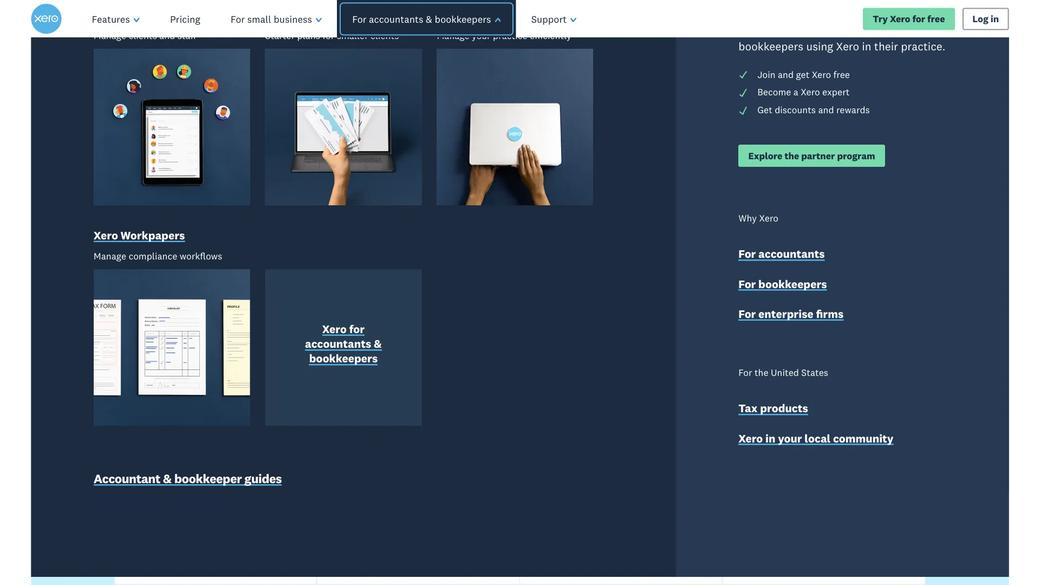 Task type: describe. For each thing, give the bounding box(es) containing it.
0 vertical spatial free
[[928, 13, 946, 25]]

for accountants & bookkeepers
[[352, 13, 491, 25]]

39
[[809, 370, 846, 411]]

discounts
[[775, 104, 816, 116]]

xero workpapers link
[[94, 228, 185, 245]]

local
[[805, 432, 831, 446]]

on
[[353, 147, 373, 168]]

accountants inside "join over 200,000 accountants and bookkeepers using xero in their practice."
[[834, 24, 897, 39]]

guides
[[244, 471, 282, 487]]

support
[[588, 147, 649, 168]]

months*
[[644, 276, 689, 290]]

for enterprise firms
[[739, 307, 844, 321]]

bookkeepers inside for accountants & bookkeepers dropdown button
[[435, 13, 491, 25]]

0 horizontal spatial 50%
[[377, 147, 412, 168]]

2 month from the left
[[829, 407, 856, 418]]

the for for
[[755, 367, 769, 379]]

xero workpapers
[[94, 229, 185, 243]]

2 per from the left
[[812, 407, 826, 418]]

tax products link
[[739, 401, 809, 418]]

don't
[[236, 147, 278, 168]]

united
[[771, 367, 799, 379]]

get for get discounts and rewards
[[758, 104, 773, 116]]

join for join over 200,000 accountants and bookkeepers using xero in their practice.
[[739, 24, 761, 39]]

their
[[875, 39, 899, 53]]

0 horizontal spatial your
[[472, 30, 491, 42]]

support button
[[516, 0, 592, 38]]

plans
[[245, 76, 360, 132]]

$
[[802, 390, 809, 406]]

accountants inside dropdown button
[[369, 13, 424, 25]]

for bookkeepers link
[[739, 277, 827, 294]]

expert
[[823, 86, 850, 98]]

for for for accountants & bookkeepers
[[352, 13, 367, 25]]

bookkeepers inside xero for accountants & bookkeepers
[[309, 352, 378, 366]]

join for join and get xero free
[[758, 69, 776, 80]]

now 7 . per month
[[404, 362, 451, 418]]

for bookkeepers
[[739, 277, 827, 291]]

get discounts and rewards
[[758, 104, 870, 116]]

small
[[247, 13, 271, 25]]

log in link
[[963, 8, 1009, 30]]

the for explore
[[785, 150, 800, 162]]

explore the partner program link
[[739, 145, 886, 167]]

don't miss out on 50% for 3 months and free support getting xero set up.
[[236, 147, 805, 168]]

states
[[802, 367, 829, 379]]

community
[[834, 432, 894, 446]]

.
[[422, 390, 425, 406]]

out
[[323, 147, 349, 168]]

using
[[807, 39, 834, 53]]

try xero for free
[[873, 13, 946, 25]]

your inside "link"
[[778, 432, 803, 446]]

over inside "join over 200,000 accountants and bookkeepers using xero in their practice."
[[763, 24, 786, 39]]

for enterprise firms link
[[739, 307, 844, 324]]

starter plans for smaller clients
[[265, 30, 399, 42]]

plans
[[297, 30, 320, 42]]

rewards
[[837, 104, 870, 116]]

pricing
[[170, 13, 200, 25]]

accountant & bookkeeper guides link
[[94, 471, 282, 489]]

explore the partner program
[[749, 150, 876, 162]]

now for now
[[815, 362, 834, 373]]

& inside xero for accountants & bookkeepers
[[374, 337, 382, 351]]

for the united states
[[739, 367, 829, 379]]

explore
[[749, 150, 783, 162]]

try xero for free link
[[863, 8, 956, 30]]

join and get xero free
[[758, 69, 850, 80]]

get for get 50% off for 3 months*
[[553, 276, 572, 290]]

suit
[[423, 76, 501, 132]]

in inside "join over 200,000 accountants and bookkeepers using xero in their practice."
[[863, 39, 872, 53]]

xero inside "link"
[[739, 432, 763, 446]]

over 3 months
[[793, 445, 856, 456]]

enterprise
[[759, 307, 814, 321]]

accountant
[[94, 471, 160, 487]]

manage for manage your practice efficiently
[[437, 30, 470, 42]]

get 50% off for 3 months*
[[553, 276, 689, 290]]

for accountants
[[739, 247, 825, 261]]

month inside now 7 . per month
[[423, 407, 451, 418]]

2 vertical spatial free
[[553, 147, 583, 168]]

xero for accountants & bookkeepers
[[305, 322, 382, 366]]

products
[[761, 402, 809, 416]]

usually
[[394, 340, 428, 352]]

now for now 7 . per month
[[409, 362, 428, 373]]

accountants inside xero for accountants & bookkeepers
[[305, 337, 372, 351]]

for accountants link
[[739, 247, 825, 264]]

to
[[369, 76, 413, 132]]

set
[[752, 147, 776, 168]]

tax products
[[739, 402, 809, 416]]

& inside dropdown button
[[426, 13, 433, 25]]

partner
[[802, 150, 836, 162]]

1 vertical spatial months
[[822, 445, 856, 456]]

included image for get discounts and rewards
[[739, 106, 749, 116]]

manage for manage clients and staff
[[94, 30, 126, 42]]

1 vertical spatial your
[[511, 76, 605, 132]]

pricing link
[[155, 0, 216, 38]]

for for for enterprise firms
[[739, 307, 756, 321]]

200,000
[[788, 24, 831, 39]]



Task type: locate. For each thing, give the bounding box(es) containing it.
getting
[[653, 147, 708, 168]]

month
[[423, 407, 451, 418], [829, 407, 856, 418]]

50%
[[377, 147, 412, 168], [575, 276, 598, 290]]

for up smaller
[[352, 13, 367, 25]]

become
[[758, 86, 792, 98]]

xero inside xero for accountants & bookkeepers
[[322, 322, 347, 336]]

over
[[763, 24, 786, 39], [793, 445, 812, 456]]

for down for accountants link
[[739, 277, 756, 291]]

2 clients from the left
[[371, 30, 399, 42]]

free up expert
[[834, 69, 850, 80]]

for up tax
[[739, 367, 753, 379]]

clients down features
[[129, 30, 157, 42]]

now down usually
[[409, 362, 428, 373]]

for for for accountants
[[739, 247, 756, 261]]

free up practice.
[[928, 13, 946, 25]]

get left off at the top
[[553, 276, 572, 290]]

2 vertical spatial 3
[[814, 445, 820, 456]]

1 included image from the top
[[739, 71, 749, 80]]

manage down xero workpapers link
[[94, 251, 126, 262]]

now right 'united'
[[815, 362, 834, 373]]

0 vertical spatial &
[[426, 13, 433, 25]]

practice
[[493, 30, 528, 42]]

0 vertical spatial join
[[739, 24, 761, 39]]

0 vertical spatial included image
[[739, 71, 749, 80]]

smaller
[[337, 30, 368, 42]]

become a xero expert
[[758, 86, 850, 98]]

workflows
[[180, 251, 222, 262]]

manage down features
[[94, 30, 126, 42]]

for small business button
[[216, 0, 337, 38]]

1 horizontal spatial 50%
[[575, 276, 598, 290]]

1 horizontal spatial now
[[815, 362, 834, 373]]

join inside "join over 200,000 accountants and bookkeepers using xero in their practice."
[[739, 24, 761, 39]]

1 horizontal spatial months
[[822, 445, 856, 456]]

business
[[274, 13, 312, 25]]

50% right "on"
[[377, 147, 412, 168]]

miss
[[283, 147, 318, 168]]

log
[[973, 13, 989, 25]]

up.
[[780, 147, 805, 168]]

2 vertical spatial &
[[163, 471, 172, 487]]

0 vertical spatial 3
[[443, 147, 452, 168]]

manage compliance workflows
[[94, 251, 222, 262]]

off
[[600, 276, 614, 290]]

compliance
[[129, 251, 177, 262]]

1 vertical spatial 3
[[635, 276, 641, 290]]

program
[[838, 150, 876, 162]]

1 horizontal spatial in
[[863, 39, 872, 53]]

3 included image from the top
[[739, 106, 749, 116]]

1 vertical spatial 50%
[[575, 276, 598, 290]]

clients right smaller
[[371, 30, 399, 42]]

in right log
[[991, 13, 1000, 25]]

in
[[991, 13, 1000, 25], [863, 39, 872, 53], [766, 432, 776, 446]]

0 horizontal spatial over
[[763, 24, 786, 39]]

month down .
[[423, 407, 451, 418]]

log in
[[973, 13, 1000, 25]]

xero in your local community
[[739, 432, 894, 446]]

1 horizontal spatial month
[[829, 407, 856, 418]]

manage for manage compliance workflows
[[94, 251, 126, 262]]

included image for join and get xero free
[[739, 71, 749, 80]]

usd per month
[[792, 407, 856, 418]]

included image
[[739, 71, 749, 80], [739, 88, 749, 98], [739, 106, 749, 116]]

2 horizontal spatial &
[[426, 13, 433, 25]]

the left partner
[[785, 150, 800, 162]]

2 horizontal spatial in
[[991, 13, 1000, 25]]

2 vertical spatial in
[[766, 432, 776, 446]]

starter
[[265, 30, 295, 42]]

get down become
[[758, 104, 773, 116]]

1 horizontal spatial clients
[[371, 30, 399, 42]]

bookkeepers
[[435, 13, 491, 25], [739, 39, 804, 53], [759, 277, 827, 291], [309, 352, 378, 366]]

get
[[796, 69, 810, 80]]

manage your practice efficiently
[[437, 30, 572, 42]]

2 vertical spatial your
[[778, 432, 803, 446]]

workpapers
[[121, 229, 185, 243]]

a
[[794, 86, 799, 98]]

manage
[[94, 30, 126, 42], [437, 30, 470, 42], [94, 251, 126, 262]]

0 vertical spatial in
[[991, 13, 1000, 25]]

free left support
[[553, 147, 583, 168]]

7
[[404, 370, 422, 411]]

0 horizontal spatial get
[[553, 276, 572, 290]]

get
[[758, 104, 773, 116], [553, 276, 572, 290]]

xero
[[890, 13, 911, 25], [837, 39, 860, 53], [812, 69, 832, 80], [801, 86, 820, 98], [712, 147, 748, 168], [760, 213, 779, 224], [94, 229, 118, 243], [322, 322, 347, 336], [739, 432, 763, 446]]

0 vertical spatial months
[[456, 147, 515, 168]]

0 horizontal spatial 3
[[443, 147, 452, 168]]

0 vertical spatial get
[[758, 104, 773, 116]]

2 included image from the top
[[739, 88, 749, 98]]

1 vertical spatial in
[[863, 39, 872, 53]]

accountant & bookkeeper guides
[[94, 471, 282, 487]]

2 now from the left
[[815, 362, 834, 373]]

2 horizontal spatial 3
[[814, 445, 820, 456]]

for left enterprise
[[739, 307, 756, 321]]

0 horizontal spatial month
[[423, 407, 451, 418]]

in for xero in your local community
[[766, 432, 776, 446]]

in down tax products link
[[766, 432, 776, 446]]

0 horizontal spatial now
[[409, 362, 428, 373]]

features
[[92, 13, 130, 25]]

1 horizontal spatial over
[[793, 445, 812, 456]]

0 vertical spatial over
[[763, 24, 786, 39]]

in left "their"
[[863, 39, 872, 53]]

practice.
[[901, 39, 946, 53]]

join over 200,000 accountants and bookkeepers using xero in their practice.
[[739, 24, 946, 53]]

months
[[456, 147, 515, 168], [822, 445, 856, 456]]

for accountants & bookkeepers button
[[333, 0, 520, 38]]

usd
[[792, 407, 810, 418]]

established
[[793, 313, 855, 327]]

1 vertical spatial over
[[793, 445, 812, 456]]

the left 'united'
[[755, 367, 769, 379]]

xero inside "join over 200,000 accountants and bookkeepers using xero in their practice."
[[837, 39, 860, 53]]

manage clients and staff
[[94, 30, 196, 42]]

included image for become a xero expert
[[739, 88, 749, 98]]

1 clients from the left
[[129, 30, 157, 42]]

0 horizontal spatial free
[[553, 147, 583, 168]]

and inside "join over 200,000 accountants and bookkeepers using xero in their practice."
[[899, 24, 918, 39]]

for for for the united states
[[739, 367, 753, 379]]

staff
[[178, 30, 196, 42]]

1 vertical spatial get
[[553, 276, 572, 290]]

now inside now 7 . per month
[[409, 362, 428, 373]]

1 vertical spatial the
[[755, 367, 769, 379]]

1 horizontal spatial get
[[758, 104, 773, 116]]

0 vertical spatial 50%
[[377, 147, 412, 168]]

0 horizontal spatial per
[[407, 407, 421, 418]]

in for log in
[[991, 13, 1000, 25]]

for for for small business
[[231, 13, 245, 25]]

in inside "link"
[[766, 432, 776, 446]]

over down the "usd"
[[793, 445, 812, 456]]

1 horizontal spatial free
[[834, 69, 850, 80]]

for inside xero for accountants & bookkeepers
[[349, 322, 365, 336]]

2 horizontal spatial free
[[928, 13, 946, 25]]

bookkeeper
[[174, 471, 242, 487]]

now
[[409, 362, 428, 373], [815, 362, 834, 373]]

1 horizontal spatial per
[[812, 407, 826, 418]]

per inside now 7 . per month
[[407, 407, 421, 418]]

0 horizontal spatial in
[[766, 432, 776, 446]]

for left small
[[231, 13, 245, 25]]

1 horizontal spatial 3
[[635, 276, 641, 290]]

0 vertical spatial the
[[785, 150, 800, 162]]

1 month from the left
[[423, 407, 451, 418]]

free
[[928, 13, 946, 25], [834, 69, 850, 80], [553, 147, 583, 168]]

why xero
[[739, 213, 779, 224]]

1 horizontal spatial &
[[374, 337, 382, 351]]

1 vertical spatial join
[[758, 69, 776, 80]]

your
[[472, 30, 491, 42], [511, 76, 605, 132], [778, 432, 803, 446]]

efficiently
[[530, 30, 572, 42]]

firms
[[817, 307, 844, 321]]

1 vertical spatial included image
[[739, 88, 749, 98]]

2 vertical spatial included image
[[739, 106, 749, 116]]

tax
[[739, 402, 758, 416]]

for down why
[[739, 247, 756, 261]]

manage down for accountants & bookkeepers
[[437, 30, 470, 42]]

for
[[231, 13, 245, 25], [352, 13, 367, 25], [739, 247, 756, 261], [739, 277, 756, 291], [739, 307, 756, 321], [739, 367, 753, 379]]

1 vertical spatial &
[[374, 337, 382, 351]]

&
[[426, 13, 433, 25], [374, 337, 382, 351], [163, 471, 172, 487]]

1 horizontal spatial your
[[511, 76, 605, 132]]

per
[[407, 407, 421, 418], [812, 407, 826, 418]]

1 horizontal spatial the
[[785, 150, 800, 162]]

0 horizontal spatial the
[[755, 367, 769, 379]]

bookkeepers inside "join over 200,000 accountants and bookkeepers using xero in their practice."
[[739, 39, 804, 53]]

0 horizontal spatial &
[[163, 471, 172, 487]]

features button
[[77, 0, 155, 38]]

xero for accountants & bookkeepers link
[[288, 322, 399, 369]]

bookkeepers inside the for bookkeepers link
[[759, 277, 827, 291]]

1 now from the left
[[409, 362, 428, 373]]

3
[[443, 147, 452, 168], [635, 276, 641, 290], [814, 445, 820, 456]]

month up community
[[829, 407, 856, 418]]

50% left off at the top
[[575, 276, 598, 290]]

for small business
[[231, 13, 312, 25]]

0 horizontal spatial clients
[[129, 30, 157, 42]]

support
[[532, 13, 567, 25]]

over left 200,000
[[763, 24, 786, 39]]

0 vertical spatial your
[[472, 30, 491, 42]]

plans to suit your
[[245, 76, 614, 132]]

try
[[873, 13, 888, 25]]

$ 39
[[802, 370, 846, 411]]

2 horizontal spatial your
[[778, 432, 803, 446]]

xero homepage image
[[31, 4, 62, 34]]

1 per from the left
[[407, 407, 421, 418]]

1 vertical spatial free
[[834, 69, 850, 80]]

why
[[739, 213, 757, 224]]

for for for bookkeepers
[[739, 277, 756, 291]]

0 horizontal spatial months
[[456, 147, 515, 168]]



Task type: vqa. For each thing, say whether or not it's contained in the screenshot.
clients
yes



